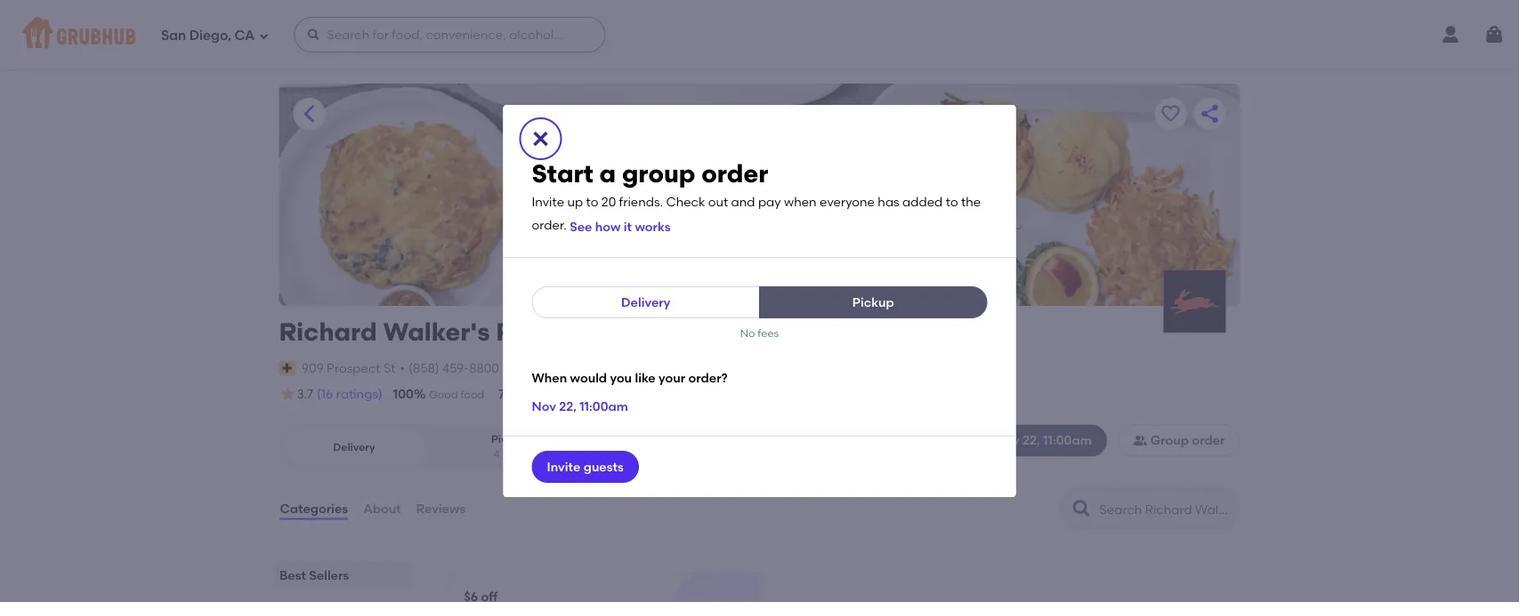 Task type: describe. For each thing, give the bounding box(es) containing it.
909 prospect st
[[301, 361, 396, 376]]

san
[[161, 28, 186, 44]]

subscription pass image
[[279, 361, 297, 375]]

people icon image
[[1133, 434, 1147, 448]]

0 horizontal spatial 22,
[[559, 399, 577, 414]]

invite guests
[[547, 460, 624, 475]]

delivery button
[[532, 287, 760, 319]]

•
[[400, 361, 405, 376]]

group order button
[[1118, 425, 1240, 457]]

search icon image
[[1071, 498, 1092, 520]]

guests
[[584, 460, 624, 475]]

no
[[740, 327, 755, 340]]

when would you like your order?
[[532, 371, 728, 386]]

san diego, ca
[[161, 28, 255, 44]]

option group containing pickup
[[279, 425, 584, 470]]

a
[[600, 159, 616, 189]]

see how it works button
[[570, 211, 671, 243]]

about button
[[362, 477, 402, 541]]

best sellers tab
[[279, 566, 404, 585]]

fees
[[758, 327, 779, 340]]

909
[[301, 361, 324, 376]]

start
[[532, 159, 594, 189]]

st
[[383, 361, 396, 376]]

star icon image
[[279, 386, 297, 403]]

sellers
[[309, 568, 349, 583]]

pickup for pickup
[[852, 295, 894, 310]]

order for group order
[[1192, 433, 1225, 448]]

delivery inside button
[[621, 295, 671, 310]]

best sellers
[[279, 568, 349, 583]]

added
[[903, 194, 943, 209]]

and
[[731, 194, 755, 209]]

walker's
[[383, 317, 490, 347]]

order for correct order
[[704, 388, 732, 401]]

ca
[[235, 28, 255, 44]]

(16
[[317, 387, 333, 402]]

pancake
[[496, 317, 605, 347]]

group
[[1151, 433, 1189, 448]]

order inside start a group order invite up to 20 friends. check out and pay when everyone has added to the order.
[[701, 159, 768, 189]]

0 vertical spatial nov 22, 11:00am
[[532, 399, 628, 414]]

1 vertical spatial nov
[[995, 433, 1020, 448]]

order?
[[688, 371, 728, 386]]

diego,
[[189, 28, 231, 44]]

richard walker's pancake house
[[279, 317, 688, 347]]

73
[[499, 387, 512, 402]]

4.3
[[493, 448, 508, 461]]

save this restaurant image
[[1160, 103, 1181, 125]]

3.7
[[297, 387, 313, 402]]

svg image inside nov 22, 11:00am button
[[978, 434, 992, 448]]

pay
[[758, 194, 781, 209]]

group
[[622, 159, 696, 189]]

start a group order invite up to 20 friends. check out and pay when everyone has added to the order.
[[532, 159, 981, 233]]

categories
[[280, 501, 348, 517]]

(858) 459-8800 button
[[409, 359, 499, 377]]

main navigation navigation
[[0, 0, 1519, 69]]

about
[[363, 501, 401, 517]]

how
[[595, 219, 621, 234]]

you
[[610, 371, 632, 386]]

order.
[[532, 218, 567, 233]]

459-
[[442, 361, 469, 376]]

food
[[461, 388, 484, 401]]

see
[[570, 219, 592, 234]]

on time delivery
[[528, 388, 612, 401]]

caret left icon image
[[299, 103, 320, 125]]

check
[[666, 194, 705, 209]]

(16 ratings)
[[317, 387, 382, 402]]



Task type: locate. For each thing, give the bounding box(es) containing it.
0 horizontal spatial nov
[[532, 399, 556, 414]]

pickup
[[852, 295, 894, 310], [491, 433, 527, 446]]

1 100 from the left
[[393, 387, 414, 402]]

1 horizontal spatial pickup
[[852, 295, 894, 310]]

delivery up house
[[621, 295, 671, 310]]

richard walker's pancake house logo image
[[1164, 271, 1226, 333]]

11:00am
[[580, 399, 628, 414], [1043, 433, 1092, 448]]

when
[[784, 194, 817, 209]]

good
[[429, 388, 458, 401]]

2 100 from the left
[[626, 387, 646, 402]]

order
[[701, 159, 768, 189], [704, 388, 732, 401], [1192, 433, 1225, 448]]

nov 22, 11:00am button down would
[[532, 391, 628, 423]]

8800
[[469, 361, 499, 376]]

like
[[635, 371, 656, 386]]

pickup inside pickup button
[[852, 295, 894, 310]]

0 horizontal spatial nov 22, 11:00am button
[[532, 391, 628, 423]]

(858)
[[409, 361, 439, 376]]

0 horizontal spatial pickup
[[491, 433, 527, 446]]

1 horizontal spatial nov 22, 11:00am
[[995, 433, 1092, 448]]

works
[[635, 219, 671, 234]]

order up and
[[701, 159, 768, 189]]

to
[[586, 194, 599, 209], [946, 194, 958, 209]]

22,
[[559, 399, 577, 414], [1023, 433, 1040, 448]]

pickup button
[[759, 287, 987, 319]]

invite
[[532, 194, 564, 209], [547, 460, 581, 475]]

0 horizontal spatial to
[[586, 194, 599, 209]]

1 horizontal spatial to
[[946, 194, 958, 209]]

your
[[659, 371, 685, 386]]

0 horizontal spatial nov 22, 11:00am
[[532, 399, 628, 414]]

the
[[961, 194, 981, 209]]

nov 22, 11:00am button
[[532, 391, 628, 423], [962, 425, 1107, 457]]

• (858) 459-8800
[[400, 361, 499, 376]]

100
[[393, 387, 414, 402], [626, 387, 646, 402]]

100 down •
[[393, 387, 414, 402]]

nov 22, 11:00am button up search icon
[[962, 425, 1107, 457]]

would
[[570, 371, 607, 386]]

0 vertical spatial 22,
[[559, 399, 577, 414]]

pickup inside option group
[[491, 433, 527, 446]]

nov 22, 11:00am down would
[[532, 399, 628, 414]]

1 vertical spatial 22,
[[1023, 433, 1040, 448]]

categories button
[[279, 477, 349, 541]]

prospect
[[327, 361, 381, 376]]

option group
[[279, 425, 584, 470]]

0 vertical spatial 11:00am
[[580, 399, 628, 414]]

pickup for pickup 4.3
[[491, 433, 527, 446]]

svg image
[[1484, 24, 1505, 45], [306, 28, 321, 42], [258, 31, 269, 41], [530, 128, 551, 150], [978, 434, 992, 448]]

to left 20
[[586, 194, 599, 209]]

1 horizontal spatial nov
[[995, 433, 1020, 448]]

1 to from the left
[[586, 194, 599, 209]]

group order
[[1151, 433, 1225, 448]]

invite up order.
[[532, 194, 564, 209]]

reviews
[[416, 501, 466, 517]]

20
[[601, 194, 616, 209]]

0 horizontal spatial 11:00am
[[580, 399, 628, 414]]

0 horizontal spatial delivery
[[333, 441, 375, 453]]

Search Richard Walker's Pancake House search field
[[1098, 501, 1234, 518]]

pickup 4.3
[[491, 433, 527, 461]]

0 vertical spatial pickup
[[852, 295, 894, 310]]

nov 22, 11:00am up search icon
[[995, 433, 1092, 448]]

reviews button
[[415, 477, 467, 541]]

order inside group order button
[[1192, 433, 1225, 448]]

order down order?
[[704, 388, 732, 401]]

invite guests button
[[532, 451, 639, 483]]

100 down when would you like your order?
[[626, 387, 646, 402]]

on
[[528, 388, 543, 401]]

1 vertical spatial pickup
[[491, 433, 527, 446]]

1 vertical spatial delivery
[[333, 441, 375, 453]]

1 vertical spatial order
[[704, 388, 732, 401]]

correct
[[662, 388, 701, 401]]

1 horizontal spatial 11:00am
[[1043, 433, 1092, 448]]

delivery
[[571, 388, 612, 401]]

no fees
[[740, 327, 779, 340]]

1 horizontal spatial nov 22, 11:00am button
[[962, 425, 1107, 457]]

nov 22, 11:00am inside button
[[995, 433, 1092, 448]]

11:00am up search icon
[[1043, 433, 1092, 448]]

2 to from the left
[[946, 194, 958, 209]]

0 vertical spatial invite
[[532, 194, 564, 209]]

everyone
[[820, 194, 875, 209]]

11:00am down would
[[580, 399, 628, 414]]

1 vertical spatial nov 22, 11:00am button
[[962, 425, 1107, 457]]

house
[[611, 317, 688, 347]]

when
[[532, 371, 567, 386]]

0 vertical spatial order
[[701, 159, 768, 189]]

1 horizontal spatial 22,
[[1023, 433, 1040, 448]]

909 prospect st button
[[301, 358, 397, 378]]

nov 22, 11:00am
[[532, 399, 628, 414], [995, 433, 1092, 448]]

has
[[878, 194, 900, 209]]

1 vertical spatial 11:00am
[[1043, 433, 1092, 448]]

1 vertical spatial nov 22, 11:00am
[[995, 433, 1092, 448]]

time
[[546, 388, 569, 401]]

1 horizontal spatial 100
[[626, 387, 646, 402]]

1 vertical spatial invite
[[547, 460, 581, 475]]

it
[[624, 219, 632, 234]]

delivery
[[621, 295, 671, 310], [333, 441, 375, 453]]

2 vertical spatial order
[[1192, 433, 1225, 448]]

up
[[567, 194, 583, 209]]

out
[[708, 194, 728, 209]]

0 horizontal spatial 100
[[393, 387, 414, 402]]

invite inside button
[[547, 460, 581, 475]]

invite left "guests"
[[547, 460, 581, 475]]

best
[[279, 568, 306, 583]]

ratings)
[[336, 387, 382, 402]]

share icon image
[[1199, 103, 1221, 125]]

friends.
[[619, 194, 663, 209]]

0 vertical spatial nov
[[532, 399, 556, 414]]

to left the
[[946, 194, 958, 209]]

delivery down (16 ratings)
[[333, 441, 375, 453]]

save this restaurant button
[[1155, 98, 1187, 130]]

nov
[[532, 399, 556, 414], [995, 433, 1020, 448]]

0 vertical spatial delivery
[[621, 295, 671, 310]]

good food
[[429, 388, 484, 401]]

0 vertical spatial nov 22, 11:00am button
[[532, 391, 628, 423]]

1 horizontal spatial delivery
[[621, 295, 671, 310]]

order right group
[[1192, 433, 1225, 448]]

richard
[[279, 317, 377, 347]]

correct order
[[662, 388, 732, 401]]

invite inside start a group order invite up to 20 friends. check out and pay when everyone has added to the order.
[[532, 194, 564, 209]]

see how it works
[[570, 219, 671, 234]]



Task type: vqa. For each thing, say whether or not it's contained in the screenshot.
rightmost nov
yes



